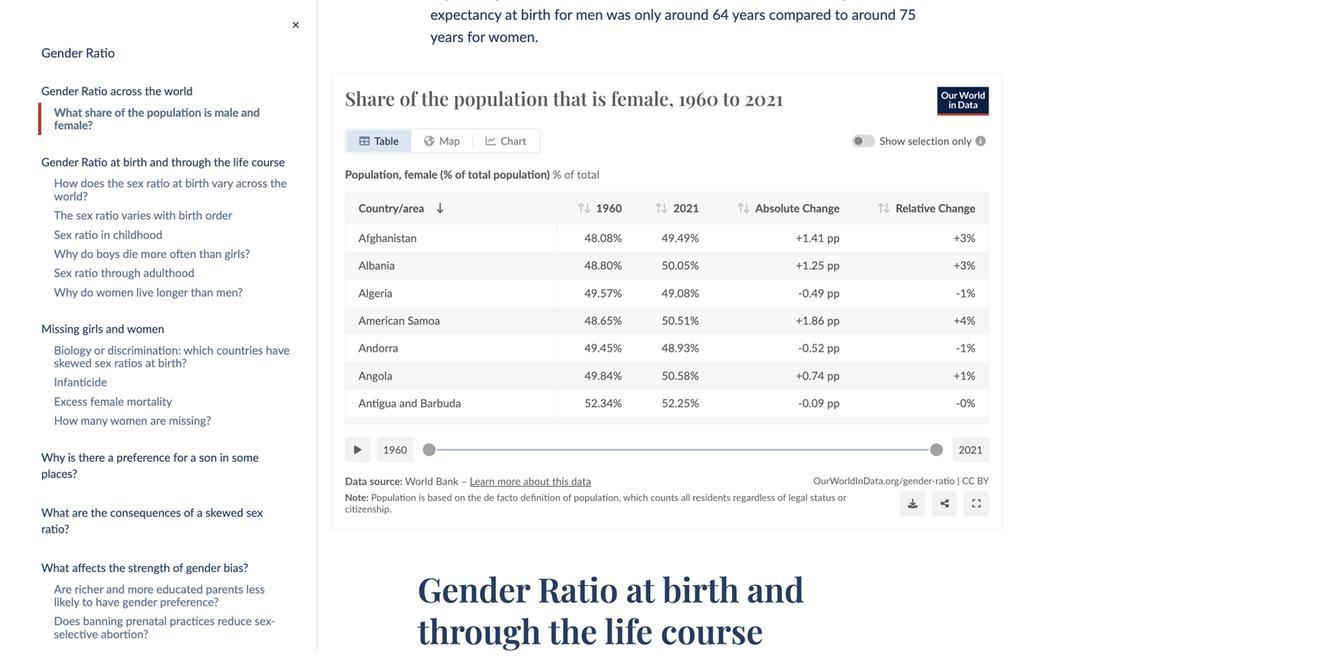 Task type: locate. For each thing, give the bounding box(es) containing it.
4 arrow down long image from the left
[[883, 203, 891, 213]]

arrow up long image left relative
[[877, 203, 885, 213]]

0 vertical spatial more
[[141, 247, 167, 261]]

2021
[[745, 85, 783, 111], [673, 201, 699, 215], [959, 444, 983, 456]]

1 horizontal spatial have
[[266, 343, 290, 357]]

world
[[164, 84, 193, 98]]

change right relative
[[938, 201, 976, 215]]

gender ratio link
[[25, 41, 317, 64]]

female up many
[[90, 395, 124, 408]]

a right consequences
[[197, 506, 203, 519]]

0 horizontal spatial in
[[101, 228, 110, 241]]

what inside gender ratio across the world what share of the population is male and female?
[[54, 106, 82, 119]]

0 horizontal spatial are
[[72, 506, 88, 519]]

more up facto
[[497, 475, 521, 488]]

0 horizontal spatial 1960
[[383, 444, 407, 456]]

regardless
[[733, 492, 775, 503]]

1 vertical spatial 2021
[[673, 201, 699, 215]]

0 vertical spatial +3%
[[954, 231, 976, 245]]

is inside note: population is based on the de facto definition of population, which counts all residents regardless of legal status or citizenship.
[[419, 492, 425, 503]]

citizenship.
[[345, 503, 392, 515]]

-0%
[[956, 396, 976, 410]]

of right '%'
[[564, 168, 574, 181]]

0 horizontal spatial across
[[111, 84, 142, 98]]

note:
[[345, 492, 369, 503]]

2 sex from the top
[[54, 266, 72, 280]]

what
[[54, 106, 82, 119], [41, 506, 69, 519], [41, 561, 69, 575]]

0 vertical spatial which
[[184, 343, 214, 357]]

affects
[[72, 561, 106, 575]]

gender up prenatal
[[122, 595, 157, 609]]

are
[[150, 414, 166, 427], [72, 506, 88, 519]]

change for relative change
[[938, 201, 976, 215]]

do left boys
[[81, 247, 93, 261]]

learn more about this data link
[[470, 475, 591, 488]]

2 vertical spatial 1960
[[383, 444, 407, 456]]

the inside what affects the strength of gender bias? are richer and more educated parents less likely to have gender preference? does banning prenatal practices reduce sex- selective abortion?
[[109, 561, 125, 575]]

at
[[111, 155, 120, 169], [173, 177, 182, 190], [145, 356, 155, 370], [626, 567, 655, 611]]

|
[[957, 475, 960, 486]]

+3% down relative change
[[954, 231, 976, 245]]

female inside missing girls and women biology or discrimination: which countries have skewed sex ratios at birth? infanticide excess female mortality how many women are missing?
[[90, 395, 124, 408]]

0 vertical spatial why
[[54, 247, 78, 261]]

how
[[54, 177, 78, 190], [54, 414, 78, 427]]

2 vertical spatial why
[[41, 451, 65, 464]]

0 vertical spatial skewed
[[54, 356, 92, 370]]

a
[[108, 451, 114, 464], [191, 451, 196, 464], [197, 506, 203, 519]]

0 vertical spatial in
[[101, 228, 110, 241]]

arrow down long image left absolute
[[743, 203, 751, 213]]

across up share
[[111, 84, 142, 98]]

1 horizontal spatial arrow up long image
[[655, 203, 662, 213]]

1 vertical spatial sex
[[54, 266, 72, 280]]

1 do from the top
[[81, 247, 93, 261]]

sex down some at bottom
[[246, 506, 263, 519]]

with
[[154, 209, 176, 222]]

%
[[553, 168, 562, 181]]

excess female mortality link
[[38, 392, 317, 411]]

2 arrow up long image from the left
[[655, 203, 662, 213]]

across inside the gender ratio at birth and through the life course how does the sex ratio at birth vary across the world? the sex ratio varies with birth order sex ratio in childhood why do boys die more often than girls? sex ratio through adulthood why do women live longer than men?
[[236, 177, 267, 190]]

gender inside gender ratio at birth and through the life course
[[418, 567, 530, 611]]

-1% up "+4%"
[[956, 286, 976, 300]]

1 vertical spatial or
[[838, 492, 847, 503]]

samoa
[[408, 314, 440, 327]]

which
[[184, 343, 214, 357], [623, 492, 648, 503]]

course inside the gender ratio at birth and through the life course how does the sex ratio at birth vary across the world? the sex ratio varies with birth order sex ratio in childhood why do boys die more often than girls? sex ratio through adulthood why do women live longer than men?
[[252, 155, 285, 169]]

0.49 pp
[[802, 286, 840, 300]]

1 horizontal spatial through
[[171, 155, 211, 169]]

all
[[681, 492, 690, 503]]

52.25%
[[662, 396, 699, 410]]

1% up "+4%"
[[960, 286, 976, 300]]

-1% for -0.52 pp
[[956, 341, 976, 355]]

have up banning
[[96, 595, 120, 609]]

1 horizontal spatial to
[[723, 85, 740, 111]]

1% for -0.52 pp
[[960, 341, 976, 355]]

–
[[461, 475, 467, 488]]

through for gender ratio at birth and through the life course how does the sex ratio at birth vary across the world? the sex ratio varies with birth order sex ratio in childhood why do boys die more often than girls? sex ratio through adulthood why do women live longer than men?
[[171, 155, 211, 169]]

share of the population that is female, 1960 to 2021 link
[[345, 85, 783, 111]]

1 vertical spatial 1%
[[960, 341, 976, 355]]

0 horizontal spatial female
[[90, 395, 124, 408]]

0 horizontal spatial or
[[94, 343, 105, 357]]

are down places?
[[72, 506, 88, 519]]

or right status
[[838, 492, 847, 503]]

1960 right arrow down long icon
[[596, 201, 622, 215]]

0 horizontal spatial have
[[96, 595, 120, 609]]

0 vertical spatial gender
[[186, 561, 221, 575]]

skewed up infanticide
[[54, 356, 92, 370]]

1 vertical spatial to
[[82, 595, 93, 609]]

prenatal
[[126, 615, 167, 628]]

50.58%
[[662, 369, 699, 382]]

more inside what affects the strength of gender bias? are richer and more educated parents less likely to have gender preference? does banning prenatal practices reduce sex- selective abortion?
[[128, 582, 154, 596]]

more inside the gender ratio at birth and through the life course how does the sex ratio at birth vary across the world? the sex ratio varies with birth order sex ratio in childhood why do boys die more often than girls? sex ratio through adulthood why do women live longer than men?
[[141, 247, 167, 261]]

more down strength
[[128, 582, 154, 596]]

of right consequences
[[184, 506, 194, 519]]

ratio down boys
[[75, 266, 98, 280]]

circle info image
[[972, 136, 989, 146]]

0 vertical spatial or
[[94, 343, 105, 357]]

0 vertical spatial what
[[54, 106, 82, 119]]

gender inside gender ratio across the world what share of the population is male and female?
[[41, 84, 78, 98]]

female left (%
[[404, 168, 438, 181]]

of inside gender ratio across the world what share of the population is male and female?
[[115, 106, 125, 119]]

1 horizontal spatial across
[[236, 177, 267, 190]]

in
[[101, 228, 110, 241], [220, 451, 229, 464]]

0 horizontal spatial course
[[252, 155, 285, 169]]

1 vertical spatial life
[[605, 608, 653, 651]]

1 total from the left
[[468, 168, 491, 181]]

birth inside gender ratio at birth and through the life course
[[663, 567, 739, 611]]

population down gender ratio across the world link in the top left of the page
[[147, 106, 201, 119]]

0 vertical spatial how
[[54, 177, 78, 190]]

1 vertical spatial skewed
[[206, 506, 243, 519]]

do up girls
[[81, 285, 93, 299]]

have right countries
[[266, 343, 290, 357]]

ratio
[[146, 177, 170, 190], [96, 209, 119, 222], [75, 228, 98, 241], [75, 266, 98, 280], [935, 475, 955, 486]]

2 horizontal spatial a
[[197, 506, 203, 519]]

based
[[428, 492, 452, 503]]

1 vertical spatial what
[[41, 506, 69, 519]]

which down missing girls and women link
[[184, 343, 214, 357]]

legal
[[789, 492, 808, 503]]

arrow down long image left relative
[[883, 203, 891, 213]]

0 vertical spatial 2021
[[745, 85, 783, 111]]

through for gender ratio at birth and through the life course
[[418, 608, 541, 651]]

1 vertical spatial have
[[96, 595, 120, 609]]

american samoa
[[359, 314, 440, 327]]

why up missing
[[54, 285, 78, 299]]

sex
[[127, 177, 143, 190], [76, 209, 93, 222], [95, 356, 111, 370], [246, 506, 263, 519]]

or down girls
[[94, 343, 105, 357]]

do
[[81, 247, 93, 261], [81, 285, 93, 299]]

the inside the what are the consequences of a skewed sex ratio?
[[91, 506, 107, 519]]

3 arrow down long image from the left
[[743, 203, 751, 213]]

0 horizontal spatial life
[[233, 155, 249, 169]]

a right for
[[191, 451, 196, 464]]

how inside the gender ratio at birth and through the life course how does the sex ratio at birth vary across the world? the sex ratio varies with birth order sex ratio in childhood why do boys die more often than girls? sex ratio through adulthood why do women live longer than men?
[[54, 177, 78, 190]]

data
[[345, 475, 367, 488]]

barbuda
[[420, 396, 461, 410]]

sex left ratios
[[95, 356, 111, 370]]

infanticide
[[54, 376, 107, 389]]

of left legal
[[778, 492, 786, 503]]

course for gender ratio at birth and through the life course how does the sex ratio at birth vary across the world? the sex ratio varies with birth order sex ratio in childhood why do boys die more often than girls? sex ratio through adulthood why do women live longer than men?
[[252, 155, 285, 169]]

arrow up long image left absolute
[[737, 203, 745, 213]]

0 horizontal spatial arrow up long image
[[737, 203, 745, 213]]

ratio for gender ratio across the world what share of the population is male and female?
[[81, 84, 108, 98]]

1 vertical spatial are
[[72, 506, 88, 519]]

2 vertical spatial more
[[128, 582, 154, 596]]

49.84%
[[585, 369, 622, 382]]

gender ratio at birth and through the life course link
[[25, 151, 317, 174]]

ratio?
[[41, 522, 69, 536]]

1 horizontal spatial skewed
[[206, 506, 243, 519]]

life inside the gender ratio at birth and through the life course how does the sex ratio at birth vary across the world? the sex ratio varies with birth order sex ratio in childhood why do boys die more often than girls? sex ratio through adulthood why do women live longer than men?
[[233, 155, 249, 169]]

1 vertical spatial female
[[90, 395, 124, 408]]

1 vertical spatial how
[[54, 414, 78, 427]]

how left does
[[54, 177, 78, 190]]

and inside what affects the strength of gender bias? are richer and more educated parents less likely to have gender preference? does banning prenatal practices reduce sex- selective abortion?
[[106, 582, 125, 596]]

1 horizontal spatial life
[[605, 608, 653, 651]]

1 vertical spatial in
[[220, 451, 229, 464]]

2 change from the left
[[938, 201, 976, 215]]

many
[[81, 414, 108, 427]]

angola
[[359, 369, 392, 382]]

and
[[241, 106, 260, 119], [150, 155, 168, 169], [106, 322, 124, 336], [399, 396, 417, 410], [747, 567, 804, 611], [106, 582, 125, 596]]

girls?
[[225, 247, 250, 261]]

sex inside the what are the consequences of a skewed sex ratio?
[[246, 506, 263, 519]]

1960 down argentina
[[383, 444, 407, 456]]

share nodes image
[[940, 499, 949, 508]]

- down +1%
[[956, 396, 960, 410]]

what left share
[[54, 106, 82, 119]]

of inside what affects the strength of gender bias? are richer and more educated parents less likely to have gender preference? does banning prenatal practices reduce sex- selective abortion?
[[173, 561, 183, 575]]

life inside gender ratio at birth and through the life course
[[605, 608, 653, 651]]

2 do from the top
[[81, 285, 93, 299]]

0 vertical spatial 1%
[[960, 286, 976, 300]]

what for affects
[[41, 561, 69, 575]]

1 arrow up long image from the left
[[578, 203, 585, 213]]

1 horizontal spatial female
[[404, 168, 438, 181]]

is left "male"
[[204, 106, 212, 119]]

population,
[[574, 492, 621, 503]]

0 vertical spatial through
[[171, 155, 211, 169]]

share
[[85, 106, 112, 119]]

0 vertical spatial than
[[199, 247, 222, 261]]

of
[[400, 85, 417, 111], [115, 106, 125, 119], [455, 168, 465, 181], [564, 168, 574, 181], [563, 492, 571, 503], [778, 492, 786, 503], [184, 506, 194, 519], [173, 561, 183, 575]]

2 arrow up long image from the left
[[877, 203, 885, 213]]

0 horizontal spatial change
[[803, 201, 840, 215]]

is down world
[[419, 492, 425, 503]]

in up boys
[[101, 228, 110, 241]]

arrow down long image
[[436, 203, 444, 213], [661, 203, 669, 213], [743, 203, 751, 213], [883, 203, 891, 213]]

0 vertical spatial female
[[404, 168, 438, 181]]

gender for gender ratio across the world what share of the population is male and female?
[[41, 84, 78, 98]]

arrow up long image up the "49.49%"
[[655, 203, 662, 213]]

ratio inside gender ratio at birth and through the life course
[[538, 567, 618, 611]]

0 horizontal spatial a
[[108, 451, 114, 464]]

why up places?
[[41, 451, 65, 464]]

ratio inside the gender ratio at birth and through the life course how does the sex ratio at birth vary across the world? the sex ratio varies with birth order sex ratio in childhood why do boys die more often than girls? sex ratio through adulthood why do women live longer than men?
[[81, 155, 108, 169]]

women up discrimination:
[[127, 322, 164, 336]]

is left there
[[68, 451, 76, 464]]

0 horizontal spatial skewed
[[54, 356, 92, 370]]

1 horizontal spatial or
[[838, 492, 847, 503]]

1 vertical spatial +3%
[[954, 259, 976, 272]]

0 horizontal spatial which
[[184, 343, 214, 357]]

of right share
[[115, 106, 125, 119]]

1 change from the left
[[803, 201, 840, 215]]

learn
[[470, 475, 495, 488]]

1 how from the top
[[54, 177, 78, 190]]

1 horizontal spatial a
[[191, 451, 196, 464]]

ratio for gender ratio
[[86, 45, 115, 60]]

1 horizontal spatial gender
[[186, 561, 221, 575]]

0 horizontal spatial population
[[147, 106, 201, 119]]

why down the at the left of the page
[[54, 247, 78, 261]]

0 vertical spatial are
[[150, 414, 166, 427]]

in right son
[[220, 451, 229, 464]]

1 horizontal spatial total
[[577, 168, 600, 181]]

algeria
[[359, 286, 393, 300]]

more right die
[[141, 247, 167, 261]]

1 vertical spatial across
[[236, 177, 267, 190]]

course inside gender ratio at birth and through the life course
[[661, 608, 763, 651]]

which left counts
[[623, 492, 648, 503]]

0 horizontal spatial total
[[468, 168, 491, 181]]

what inside the what are the consequences of a skewed sex ratio?
[[41, 506, 69, 519]]

women left live
[[96, 285, 133, 299]]

population up chart link
[[454, 85, 549, 111]]

sex down the at the left of the page
[[54, 228, 72, 241]]

of up educated
[[173, 561, 183, 575]]

1 vertical spatial gender
[[122, 595, 157, 609]]

than left girls?
[[199, 247, 222, 261]]

-0.52 pp
[[798, 341, 840, 355]]

how does the sex ratio at birth vary across the world? link
[[38, 174, 317, 206]]

women down mortality at the left
[[110, 414, 147, 427]]

ratio left varies
[[96, 209, 119, 222]]

2 vertical spatial women
[[110, 414, 147, 427]]

0 vertical spatial have
[[266, 343, 290, 357]]

gender for gender ratio at birth and through the life course
[[418, 567, 530, 611]]

2 1% from the top
[[960, 341, 976, 355]]

skewed
[[54, 356, 92, 370], [206, 506, 243, 519]]

0 vertical spatial do
[[81, 247, 93, 261]]

how down excess
[[54, 414, 78, 427]]

0 vertical spatial course
[[252, 155, 285, 169]]

relative
[[896, 201, 936, 215]]

1 horizontal spatial in
[[220, 451, 229, 464]]

absolute
[[755, 201, 800, 215]]

1% up +1%
[[960, 341, 976, 355]]

2 horizontal spatial through
[[418, 608, 541, 651]]

- down +0.74 pp
[[798, 396, 802, 410]]

+3% for +1.41 pp
[[954, 231, 976, 245]]

for
[[173, 451, 188, 464]]

1 arrow down long image from the left
[[436, 203, 444, 213]]

1 vertical spatial do
[[81, 285, 93, 299]]

2 arrow down long image from the left
[[661, 203, 669, 213]]

life for gender ratio at birth and through the life course how does the sex ratio at birth vary across the world? the sex ratio varies with birth order sex ratio in childhood why do boys die more often than girls? sex ratio through adulthood why do women live longer than men?
[[233, 155, 249, 169]]

2 total from the left
[[577, 168, 600, 181]]

what affects the strength of gender bias? link
[[25, 557, 317, 580]]

1 vertical spatial which
[[623, 492, 648, 503]]

total right (%
[[468, 168, 491, 181]]

strength
[[128, 561, 170, 575]]

ratio for gender ratio at birth and through the life course how does the sex ratio at birth vary across the world? the sex ratio varies with birth order sex ratio in childhood why do boys die more often than girls? sex ratio through adulthood why do women live longer than men?
[[81, 155, 108, 169]]

sex up missing
[[54, 266, 72, 280]]

is inside gender ratio across the world what share of the population is male and female?
[[204, 106, 212, 119]]

ratio down the "gender ratio at birth and through the life course" "link"
[[146, 177, 170, 190]]

0 vertical spatial women
[[96, 285, 133, 299]]

about
[[523, 475, 550, 488]]

gender ratio at birth and through the life course how does the sex ratio at birth vary across the world? the sex ratio varies with birth order sex ratio in childhood why do boys die more often than girls? sex ratio through adulthood why do women live longer than men?
[[41, 155, 287, 299]]

2 horizontal spatial 2021
[[959, 444, 983, 456]]

likely
[[54, 595, 79, 609]]

1 vertical spatial -1%
[[956, 341, 976, 355]]

through inside gender ratio at birth and through the life course
[[418, 608, 541, 651]]

download image
[[908, 499, 918, 508]]

-1% up +1%
[[956, 341, 976, 355]]

what up are
[[41, 561, 69, 575]]

2 +3% from the top
[[954, 259, 976, 272]]

+1.25 pp
[[796, 259, 840, 272]]

+3% up "+4%"
[[954, 259, 976, 272]]

1 +3% from the top
[[954, 231, 976, 245]]

0 horizontal spatial 2021
[[673, 201, 699, 215]]

1 horizontal spatial 2021
[[745, 85, 783, 111]]

than
[[199, 247, 222, 261], [191, 285, 213, 299]]

0 vertical spatial across
[[111, 84, 142, 98]]

afghanistan
[[359, 231, 417, 245]]

across right vary
[[236, 177, 267, 190]]

2 -1% from the top
[[956, 341, 976, 355]]

1 horizontal spatial which
[[623, 492, 648, 503]]

women inside the gender ratio at birth and through the life course how does the sex ratio at birth vary across the world? the sex ratio varies with birth order sex ratio in childhood why do boys die more often than girls? sex ratio through adulthood why do women live longer than men?
[[96, 285, 133, 299]]

arrow down long image up the "49.49%"
[[661, 203, 669, 213]]

countries
[[216, 343, 263, 357]]

what up ratio?
[[41, 506, 69, 519]]

what inside what affects the strength of gender bias? are richer and more educated parents less likely to have gender preference? does banning prenatal practices reduce sex- selective abortion?
[[41, 561, 69, 575]]

arrow up long image for 1960
[[578, 203, 585, 213]]

the sex ratio varies with birth order link
[[38, 206, 317, 225]]

sex right the at the left of the page
[[76, 209, 93, 222]]

0 vertical spatial -1%
[[956, 286, 976, 300]]

are inside missing girls and women biology or discrimination: which countries have skewed sex ratios at birth? infanticide excess female mortality how many women are missing?
[[150, 414, 166, 427]]

data
[[571, 475, 591, 488]]

missing
[[41, 322, 80, 336]]

1 horizontal spatial are
[[150, 414, 166, 427]]

which inside missing girls and women biology or discrimination: which countries have skewed sex ratios at birth? infanticide excess female mortality how many women are missing?
[[184, 343, 214, 357]]

a right there
[[108, 451, 114, 464]]

1 arrow up long image from the left
[[737, 203, 745, 213]]

change for absolute change
[[803, 201, 840, 215]]

gender up parents
[[186, 561, 221, 575]]

ratio inside gender ratio across the world what share of the population is male and female?
[[81, 84, 108, 98]]

2 how from the top
[[54, 414, 78, 427]]

0 vertical spatial life
[[233, 155, 249, 169]]

arrow down long image for absolute change
[[743, 203, 751, 213]]

share of the population that is female, 1960 to 2021
[[345, 85, 783, 111]]

andorra
[[359, 341, 398, 355]]

and inside the gender ratio at birth and through the life course how does the sex ratio at birth vary across the world? the sex ratio varies with birth order sex ratio in childhood why do boys die more often than girls? sex ratio through adulthood why do women live longer than men?
[[150, 155, 168, 169]]

+4%
[[954, 314, 976, 327]]

reduce
[[218, 615, 252, 628]]

arrow up long image
[[578, 203, 585, 213], [655, 203, 662, 213]]

arrow down long image down (%
[[436, 203, 444, 213]]

skewed up bias?
[[206, 506, 243, 519]]

arrow up long image up "48.08%"
[[578, 203, 585, 213]]

1 vertical spatial through
[[101, 266, 141, 280]]

than left men?
[[191, 285, 213, 299]]

1960 right female,
[[679, 85, 718, 111]]

arrow up long image
[[737, 203, 745, 213], [877, 203, 885, 213]]

change up +1.41 pp
[[803, 201, 840, 215]]

ratio for gender ratio at birth and through the life course
[[538, 567, 618, 611]]

-1% for -0.49 pp
[[956, 286, 976, 300]]

total right '%'
[[577, 168, 600, 181]]

biology
[[54, 343, 91, 357]]

play image
[[354, 445, 361, 455]]

1 1% from the top
[[960, 286, 976, 300]]

2 horizontal spatial 1960
[[679, 85, 718, 111]]

1 -1% from the top
[[956, 286, 976, 300]]

earth americas image
[[424, 136, 435, 146]]

2 vertical spatial 2021
[[959, 444, 983, 456]]

0 horizontal spatial arrow up long image
[[578, 203, 585, 213]]

2 vertical spatial what
[[41, 561, 69, 575]]

life for gender ratio at birth and through the life course
[[605, 608, 653, 651]]

- up +1%
[[956, 341, 960, 355]]

1 vertical spatial course
[[661, 608, 763, 651]]

1 vertical spatial 1960
[[596, 201, 622, 215]]

gender inside the gender ratio at birth and through the life course how does the sex ratio at birth vary across the world? the sex ratio varies with birth order sex ratio in childhood why do boys die more often than girls? sex ratio through adulthood why do women live longer than men?
[[41, 155, 78, 169]]

of down this
[[563, 492, 571, 503]]

are down mortality at the left
[[150, 414, 166, 427]]

0 vertical spatial 1960
[[679, 85, 718, 111]]

0 vertical spatial sex
[[54, 228, 72, 241]]

1 horizontal spatial 1960
[[596, 201, 622, 215]]



Task type: vqa. For each thing, say whether or not it's contained in the screenshot.


Task type: describe. For each thing, give the bounding box(es) containing it.
preference?
[[160, 595, 219, 609]]

albania
[[359, 259, 395, 272]]

what for are
[[41, 506, 69, 519]]

50.05%
[[662, 259, 699, 272]]

of right the share
[[400, 85, 417, 111]]

arrow down long image
[[584, 203, 591, 213]]

counts
[[651, 492, 679, 503]]

missing?
[[169, 414, 211, 427]]

population inside gender ratio across the world what share of the population is male and female?
[[147, 106, 201, 119]]

0 horizontal spatial gender
[[122, 595, 157, 609]]

in inside the gender ratio at birth and through the life course how does the sex ratio at birth vary across the world? the sex ratio varies with birth order sex ratio in childhood why do boys die more often than girls? sex ratio through adulthood why do women live longer than men?
[[101, 228, 110, 241]]

course for gender ratio at birth and through the life course
[[661, 608, 763, 651]]

at inside gender ratio at birth and through the life course
[[626, 567, 655, 611]]

de
[[484, 492, 494, 503]]

are
[[54, 582, 72, 596]]

a inside the what are the consequences of a skewed sex ratio?
[[197, 506, 203, 519]]

(%
[[440, 168, 452, 181]]

cc by link
[[962, 475, 989, 486]]

gender ratio at birth and through the life course
[[418, 567, 804, 651]]

or inside missing girls and women biology or discrimination: which countries have skewed sex ratios at birth? infanticide excess female mortality how many women are missing?
[[94, 343, 105, 357]]

0.52 pp
[[802, 341, 840, 355]]

of inside the what are the consequences of a skewed sex ratio?
[[184, 506, 194, 519]]

adulthood
[[143, 266, 195, 280]]

ratio left |
[[935, 475, 955, 486]]

1 sex from the top
[[54, 228, 72, 241]]

expand image
[[972, 499, 981, 508]]

50.51%
[[662, 314, 699, 327]]

that
[[553, 85, 587, 111]]

- up "+4%"
[[956, 286, 960, 300]]

arrow up long image for 2021
[[655, 203, 662, 213]]

country/area
[[359, 201, 424, 215]]

selection
[[908, 135, 949, 147]]

skewed inside missing girls and women biology or discrimination: which countries have skewed sex ratios at birth? infanticide excess female mortality how many women are missing?
[[54, 356, 92, 370]]

missing girls and women biology or discrimination: which countries have skewed sex ratios at birth? infanticide excess female mortality how many women are missing?
[[41, 322, 290, 427]]

+3% for +1.25 pp
[[954, 259, 976, 272]]

educated
[[156, 582, 203, 596]]

48.93%
[[662, 341, 699, 355]]

antigua
[[359, 396, 397, 410]]

cc
[[962, 475, 975, 486]]

1 vertical spatial than
[[191, 285, 213, 299]]

definition
[[521, 492, 561, 503]]

table image
[[359, 136, 370, 146]]

excess
[[54, 395, 87, 408]]

arrow down long image for 2021
[[661, 203, 669, 213]]

the inside gender ratio at birth and through the life course
[[549, 608, 597, 651]]

status
[[810, 492, 835, 503]]

is inside why is there a preference for a son in some places?
[[68, 451, 76, 464]]

ourworldindata.org/gender-
[[813, 475, 935, 486]]

why is there a preference for a son in some places?
[[41, 451, 259, 481]]

table link
[[347, 130, 412, 152]]

parents
[[206, 582, 243, 596]]

+0.74 pp
[[796, 369, 840, 382]]

which inside note: population is based on the de facto definition of population, which counts all residents regardless of legal status or citizenship.
[[623, 492, 648, 503]]

chart
[[501, 135, 526, 147]]

1% for -0.49 pp
[[960, 286, 976, 300]]

biology or discrimination: which countries have skewed sex ratios at birth? link
[[38, 341, 317, 373]]

in inside why is there a preference for a son in some places?
[[220, 451, 229, 464]]

longer
[[156, 285, 188, 299]]

gender ratio across the world what share of the population is male and female?
[[41, 84, 260, 132]]

note: population is based on the de facto definition of population, which counts all residents regardless of legal status or citizenship.
[[345, 492, 847, 515]]

this
[[552, 475, 569, 488]]

birth?
[[158, 356, 187, 370]]

arrow up long image for relative change
[[877, 203, 885, 213]]

show
[[880, 135, 905, 147]]

ourworldindata.org/gender-ratio link
[[813, 475, 955, 486]]

have inside what affects the strength of gender bias? are richer and more educated parents less likely to have gender preference? does banning prenatal practices reduce sex- selective abortion?
[[96, 595, 120, 609]]

why is there a preference for a son in some places? link
[[25, 446, 317, 486]]

0%
[[960, 396, 976, 410]]

across inside gender ratio across the world what share of the population is male and female?
[[111, 84, 142, 98]]

on
[[455, 492, 465, 503]]

arrow up long image for absolute change
[[737, 203, 745, 213]]

- up "+1.86 pp"
[[798, 286, 802, 300]]

or inside note: population is based on the de facto definition of population, which counts all residents regardless of legal status or citizenship.
[[838, 492, 847, 503]]

arrow down long image for relative change
[[883, 203, 891, 213]]

+1%
[[954, 369, 976, 382]]

what affects the strength of gender bias? are richer and more educated parents less likely to have gender preference? does banning prenatal practices reduce sex- selective abortion?
[[41, 561, 275, 641]]

of right (%
[[455, 168, 465, 181]]

and inside gender ratio across the world what share of the population is male and female?
[[241, 106, 260, 119]]

sex-
[[255, 615, 275, 628]]

does
[[81, 177, 105, 190]]

sex inside missing girls and women biology or discrimination: which countries have skewed sex ratios at birth? infanticide excess female mortality how many women are missing?
[[95, 356, 111, 370]]

residents
[[693, 492, 731, 503]]

preference
[[117, 451, 170, 464]]

less
[[246, 582, 265, 596]]

male
[[214, 106, 239, 119]]

childhood
[[113, 228, 162, 241]]

data source: world bank – learn more about this data
[[345, 475, 591, 488]]

0 horizontal spatial through
[[101, 266, 141, 280]]

does banning prenatal practices reduce sex- selective abortion? link
[[38, 612, 317, 644]]

+1.41 pp
[[796, 231, 840, 245]]

map link
[[412, 130, 473, 152]]

the inside note: population is based on the de facto definition of population, which counts all residents regardless of legal status or citizenship.
[[468, 492, 481, 503]]

what are the consequences of a skewed sex ratio? link
[[25, 502, 317, 541]]

sex ratio in childhood link
[[38, 225, 317, 244]]

and inside missing girls and women biology or discrimination: which countries have skewed sex ratios at birth? infanticide excess female mortality how many women are missing?
[[106, 322, 124, 336]]

live
[[136, 285, 154, 299]]

ratio up boys
[[75, 228, 98, 241]]

ratios
[[114, 356, 142, 370]]

1 vertical spatial women
[[127, 322, 164, 336]]

-0.09 pp
[[798, 396, 840, 410]]

have inside missing girls and women biology or discrimination: which countries have skewed sex ratios at birth? infanticide excess female mortality how many women are missing?
[[266, 343, 290, 357]]

population)
[[493, 168, 550, 181]]

1 vertical spatial more
[[497, 475, 521, 488]]

some
[[232, 451, 259, 464]]

are inside the what are the consequences of a skewed sex ratio?
[[72, 506, 88, 519]]

1 horizontal spatial population
[[454, 85, 549, 111]]

world?
[[54, 189, 88, 203]]

discrimination:
[[107, 343, 181, 357]]

mortality
[[127, 395, 172, 408]]

selective
[[54, 627, 98, 641]]

gender for gender ratio
[[41, 45, 82, 60]]

female?
[[54, 119, 93, 132]]

48.65%
[[585, 314, 622, 327]]

0 vertical spatial to
[[723, 85, 740, 111]]

to inside what affects the strength of gender bias? are richer and more educated parents less likely to have gender preference? does banning prenatal practices reduce sex- selective abortion?
[[82, 595, 93, 609]]

at inside missing girls and women biology or discrimination: which countries have skewed sex ratios at birth? infanticide excess female mortality how many women are missing?
[[145, 356, 155, 370]]

skewed inside the what are the consequences of a skewed sex ratio?
[[206, 506, 243, 519]]

antigua and barbuda
[[359, 396, 461, 410]]

missing girls and women link
[[25, 318, 317, 341]]

close table of contents image
[[292, 20, 299, 30]]

gender ratio
[[41, 45, 115, 60]]

places?
[[41, 467, 77, 481]]

chart line image
[[485, 136, 496, 146]]

- up +0.74 pp
[[798, 341, 802, 355]]

by
[[977, 475, 989, 486]]

gender for gender ratio at birth and through the life course how does the sex ratio at birth vary across the world? the sex ratio varies with birth order sex ratio in childhood why do boys die more often than girls? sex ratio through adulthood why do women live longer than men?
[[41, 155, 78, 169]]

is right that
[[592, 85, 606, 111]]

there
[[78, 451, 105, 464]]

sex up varies
[[127, 177, 143, 190]]

-0.49 pp
[[798, 286, 840, 300]]

absolute change
[[755, 201, 840, 215]]

how inside missing girls and women biology or discrimination: which countries have skewed sex ratios at birth? infanticide excess female mortality how many women are missing?
[[54, 414, 78, 427]]

and inside gender ratio at birth and through the life course
[[747, 567, 804, 611]]

why inside why is there a preference for a son in some places?
[[41, 451, 65, 464]]

population
[[371, 492, 416, 503]]

1 vertical spatial why
[[54, 285, 78, 299]]

table
[[374, 135, 399, 147]]

girls
[[82, 322, 103, 336]]

world
[[405, 475, 433, 488]]



